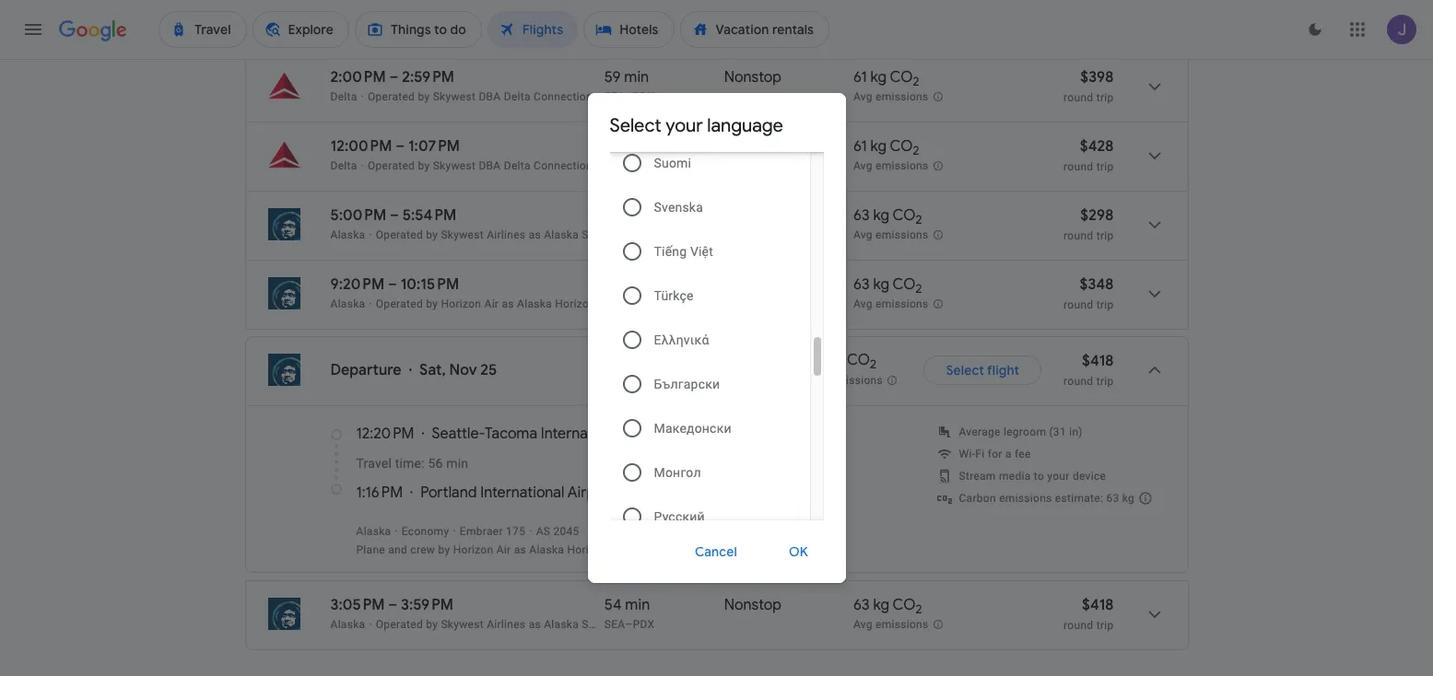 Task type: describe. For each thing, give the bounding box(es) containing it.
and
[[388, 544, 407, 557]]

wi-fi for a fee
[[959, 448, 1031, 461]]

$398 round trip
[[1064, 68, 1114, 104]]

select your language
[[610, 114, 783, 137]]

cancel button
[[673, 530, 760, 574]]

connection for 1
[[534, 159, 593, 172]]

round for 10:15 pm
[[1064, 299, 1093, 312]]

tacoma
[[485, 425, 537, 443]]

operated down 2:00 pm – 2:59 pm
[[368, 90, 415, 103]]

sea inside 1 hr 7 min sea – pdx
[[604, 159, 625, 172]]

leaves seattle-tacoma international airport at 7:55 pm on saturday, november 25 and arrives at portland international airport at 8:59 pm on saturday, november 25. element
[[330, 0, 452, 18]]

59
[[604, 68, 621, 87]]

kg for $348
[[873, 276, 889, 294]]

1 vertical spatial air
[[496, 544, 511, 557]]

avg emissions for $428
[[853, 160, 929, 173]]

sat,
[[419, 361, 446, 380]]

$418 for first $418 text field from the bottom
[[1082, 596, 1114, 615]]

Arrival time: 1:16 PM. text field
[[356, 484, 403, 502]]

operated by skywest airlines as alaska skywest for 5:00 pm – 5:54 pm
[[376, 229, 626, 241]]

as for 5:54 pm
[[529, 229, 541, 241]]

1
[[604, 137, 610, 156]]

as 2045
[[536, 525, 579, 538]]

fi
[[975, 448, 985, 461]]

device
[[1073, 470, 1106, 483]]

svenska
[[654, 200, 703, 215]]

horizon left 55 min sea – pdx
[[555, 298, 595, 311]]

co for $348
[[893, 276, 916, 294]]

1 horizontal spatial your
[[1047, 470, 1070, 483]]

avg for $418
[[853, 619, 873, 632]]

leaves seattle-tacoma international airport at 5:00 pm on saturday, november 25 and arrives at portland international airport at 5:54 pm on saturday, november 25. element
[[330, 206, 456, 225]]

by down 10:15 pm
[[426, 298, 438, 311]]

Arrival time: 5:54 PM. text field
[[403, 206, 456, 225]]

русский
[[654, 510, 705, 524]]

Departure time: 9:20 PM. text field
[[330, 276, 385, 294]]

leaves seattle-tacoma international airport at 2:00 pm on saturday, november 25 and arrives at portland international airport at 2:59 pm on saturday, november 25. element
[[330, 68, 454, 87]]

a
[[1005, 448, 1012, 461]]

3:05 pm – 3:59 pm
[[330, 596, 453, 615]]

$418 round trip for second $418 text field from the bottom of the page
[[1064, 352, 1114, 388]]

fee
[[1015, 448, 1031, 461]]

operated down 5:00 pm – 5:54 pm
[[376, 229, 423, 241]]

to
[[1034, 470, 1044, 483]]

sea – pdx
[[604, 21, 655, 34]]

$298
[[1081, 206, 1114, 225]]

airlines for 3:59 pm
[[487, 618, 526, 631]]

nonstop flight. element for 59 min
[[724, 68, 782, 89]]

total duration 59 min. element
[[604, 68, 724, 89]]

Arrival time: 3:59 PM. text field
[[401, 596, 453, 615]]

seattle-
[[432, 425, 485, 443]]

avg emissions for $298
[[853, 229, 929, 242]]

co for $428
[[890, 137, 913, 156]]

ok
[[789, 544, 809, 560]]

by down 5:54 pm
[[426, 229, 438, 241]]

1:16 pm
[[356, 484, 403, 502]]

54 min sea – pdx for 3:59 pm
[[604, 596, 655, 631]]

0 vertical spatial international
[[541, 425, 625, 443]]

Arrival time: 10:15 PM. text field
[[401, 276, 459, 294]]

Departure time: 7:55 PM. text field
[[330, 0, 383, 18]]

co for $398
[[890, 68, 913, 87]]

min for 9:20 pm – 10:15 pm
[[625, 276, 650, 294]]

 image for 'departure time: 7:55 pm.' text field
[[361, 21, 364, 34]]

horizon down embraer
[[453, 544, 494, 557]]

428 US dollars text field
[[1080, 137, 1114, 156]]

in)
[[1069, 426, 1083, 439]]

min for 3:05 pm – 3:59 pm
[[625, 596, 650, 615]]

sea inside 55 min sea – pdx
[[604, 298, 625, 311]]

media
[[999, 470, 1031, 483]]

sea inside 59 min sea – pdx
[[604, 90, 625, 103]]

tiếng
[[654, 244, 687, 259]]

plane
[[356, 544, 385, 557]]

63 for $348
[[853, 276, 870, 294]]

operated by skywest dba delta connection for 2:59 pm
[[368, 90, 593, 103]]

emissions for $298
[[876, 229, 929, 242]]

3:05 pm
[[330, 596, 385, 615]]

$298 round trip
[[1064, 206, 1114, 242]]

Departure time: 12:00 PM. text field
[[330, 137, 392, 156]]

việt
[[690, 244, 713, 259]]

1 nonstop flight. element from the top
[[724, 0, 782, 20]]

time:
[[395, 456, 425, 471]]

1:07 pm
[[408, 137, 460, 156]]

5:54 pm
[[403, 206, 456, 225]]

min for 5:00 pm – 5:54 pm
[[625, 206, 650, 225]]

12:00 pm – 1:07 pm
[[330, 137, 460, 156]]

61 kg co 2 for $428
[[853, 137, 920, 159]]

türkçe
[[654, 288, 694, 303]]

seattle-tacoma international airport ( sea )
[[432, 425, 716, 443]]

nonstop for 59 min
[[724, 68, 782, 87]]

$418 for second $418 text field from the bottom of the page
[[1082, 352, 1114, 371]]

59 min sea – pdx
[[604, 68, 655, 103]]

trip for 10:15 pm
[[1096, 299, 1114, 312]]

1 vertical spatial (
[[619, 484, 624, 502]]

hr
[[614, 137, 628, 156]]

348 US dollars text field
[[1080, 276, 1114, 294]]

select flight button
[[924, 356, 1042, 385]]

dba for 1:07 pm
[[479, 159, 501, 172]]

skywest for leaves seattle-tacoma international airport at 12:00 pm on saturday, november 25 and arrives at portland international airport at 1:07 pm on saturday, november 25. element
[[433, 159, 476, 172]]

 image for sat, nov 25
[[409, 361, 412, 380]]

average
[[959, 426, 1001, 439]]

12:20 pm
[[356, 425, 414, 443]]

stream media to your device
[[959, 470, 1106, 483]]

avg for $398
[[853, 90, 873, 103]]

trip for 3:59 pm
[[1096, 619, 1114, 632]]

wi-
[[959, 448, 975, 461]]

avg for $298
[[853, 229, 873, 242]]

leaves seattle-tacoma international airport at 12:00 pm on saturday, november 25 and arrives at portland international airport at 1:07 pm on saturday, november 25. element
[[330, 137, 460, 156]]

Arrival time: 2:59 PM. text field
[[402, 68, 454, 87]]

select for select your language
[[610, 114, 661, 137]]

trip for 2:59 pm
[[1096, 91, 1114, 104]]

skywest for 5:00 pm – 5:54 pm
[[582, 229, 626, 241]]

as
[[536, 525, 550, 538]]

– inside 55 min sea – pdx
[[625, 298, 633, 311]]

travel
[[356, 456, 392, 471]]

63 for $298
[[853, 206, 870, 225]]

estimate:
[[1055, 492, 1103, 505]]

average legroom (31 in)
[[959, 426, 1083, 439]]

for
[[988, 448, 1002, 461]]

$348 round trip
[[1064, 276, 1114, 312]]

economy
[[402, 525, 449, 538]]

round for 1:07 pm
[[1064, 160, 1093, 173]]

total duration 55 min. element
[[604, 276, 724, 297]]

portland international airport ( pdx
[[420, 484, 652, 502]]

ελληνικά
[[654, 333, 709, 347]]

by down the "1:07 pm"
[[418, 159, 430, 172]]

avg emissions for $398
[[853, 90, 929, 103]]

1 horizontal spatial (
[[679, 425, 684, 443]]

1 connection from the top
[[534, 21, 593, 34]]

avg for $428
[[853, 160, 873, 173]]

54 min sea – pdx for 5:54 pm
[[604, 206, 655, 241]]

total duration 1 hr 7 min. element
[[604, 137, 724, 159]]

3:59 pm
[[401, 596, 453, 615]]

avg for $348
[[853, 298, 873, 311]]

Departure time: 5:00 PM. text field
[[330, 206, 386, 225]]

sat, nov 25
[[419, 361, 497, 380]]

operated down leaves seattle-tacoma international airport at 7:55 pm on saturday, november 25 and arrives at portland international airport at 8:59 pm on saturday, november 25. element
[[368, 21, 415, 34]]

175
[[506, 525, 526, 538]]

emissions for $428
[[876, 160, 929, 173]]

12:00 pm
[[330, 137, 392, 156]]

1 vertical spatial airport
[[568, 484, 615, 502]]

55 min sea – pdx
[[604, 276, 655, 311]]

select flight
[[946, 362, 1019, 379]]

7
[[631, 137, 639, 156]]

2:00 pm – 2:59 pm
[[330, 68, 454, 87]]

kg for $298
[[873, 206, 889, 225]]

emissions for $398
[[876, 90, 929, 103]]

emissions for $348
[[876, 298, 929, 311]]

 image for operated by skywest dba delta connection
[[361, 159, 364, 172]]

travel time: 56 min
[[356, 456, 468, 471]]

1 418 us dollars text field from the top
[[1082, 352, 1114, 371]]

operated by skywest dba delta connection for 1:07 pm
[[368, 159, 593, 172]]

5 round from the top
[[1064, 375, 1093, 388]]

10:15 pm
[[401, 276, 459, 294]]

2 for $398
[[913, 74, 920, 90]]

1 dba from the top
[[479, 21, 501, 34]]

carbon emissions estimate: 63 kg
[[959, 492, 1135, 505]]

pdx inside 55 min sea – pdx
[[633, 298, 655, 311]]

horizon down 2045
[[567, 544, 608, 557]]

skywest down 5:54 pm
[[441, 229, 484, 241]]

stream
[[959, 470, 996, 483]]

54 for 3:59 pm
[[604, 596, 622, 615]]

25
[[480, 361, 497, 380]]

Arrival time: 1:07 PM. text field
[[408, 137, 460, 156]]

(31
[[1049, 426, 1066, 439]]



Task type: locate. For each thing, give the bounding box(es) containing it.
54
[[604, 206, 622, 225], [604, 596, 622, 615]]

3 connection from the top
[[534, 159, 593, 172]]

as for 10:15 pm
[[502, 298, 514, 311]]

1 54 min sea – pdx from the top
[[604, 206, 655, 241]]

3 nonstop from the top
[[724, 596, 782, 615]]

( left the )
[[679, 425, 684, 443]]

round inside $398 round trip
[[1064, 91, 1093, 104]]

2 54 min sea – pdx from the top
[[604, 596, 655, 631]]

by
[[418, 21, 430, 34], [418, 90, 430, 103], [418, 159, 430, 172], [426, 229, 438, 241], [426, 298, 438, 311], [438, 544, 450, 557], [426, 618, 438, 631]]

2 vertical spatial operated by skywest dba delta connection
[[368, 159, 593, 172]]

български
[[654, 377, 720, 392]]

skywest for leaves seattle-tacoma international airport at 2:00 pm on saturday, november 25 and arrives at portland international airport at 2:59 pm on saturday, november 25. element
[[433, 90, 476, 103]]

Arrival time: 8:59 PM. text field
[[400, 0, 452, 18]]

round for 5:54 pm
[[1064, 229, 1093, 242]]

6 trip from the top
[[1096, 619, 1114, 632]]

carbon
[[959, 492, 996, 505]]

2 connection from the top
[[534, 90, 593, 103]]

2 for $428
[[913, 143, 920, 159]]

operated by skywest airlines as alaska skywest down 3:59 pm
[[376, 618, 626, 631]]

0 vertical spatial nonstop
[[724, 68, 782, 87]]

ok button
[[767, 530, 831, 574]]

tiếng việt
[[654, 244, 713, 259]]

round
[[1064, 91, 1093, 104], [1064, 160, 1093, 173], [1064, 229, 1093, 242], [1064, 299, 1093, 312], [1064, 375, 1093, 388], [1064, 619, 1093, 632]]

1 vertical spatial $418 round trip
[[1064, 596, 1114, 632]]

2
[[913, 74, 920, 90], [913, 143, 920, 159], [916, 212, 922, 228], [916, 281, 922, 297], [870, 357, 877, 373], [916, 602, 922, 618]]

63 kg co 2 for $418
[[853, 596, 922, 618]]

trip inside $298 round trip
[[1096, 229, 1114, 242]]

1 61 from the top
[[853, 68, 867, 87]]

2 trip from the top
[[1096, 160, 1114, 173]]

0 vertical spatial $418
[[1082, 352, 1114, 371]]

skywest for 3:05 pm – 3:59 pm
[[582, 618, 626, 631]]

kg for $398
[[870, 68, 887, 87]]

0 vertical spatial air
[[484, 298, 499, 311]]

63 kg co 2
[[853, 206, 922, 228], [853, 276, 922, 297], [808, 352, 877, 373], [853, 596, 922, 618]]

2:59 pm
[[402, 68, 454, 87]]

airlines down plane and crew by horizon air as alaska horizon
[[487, 618, 526, 631]]

2 $418 round trip from the top
[[1064, 596, 1114, 632]]

0 vertical spatial 418 us dollars text field
[[1082, 352, 1114, 371]]

1 horizontal spatial airport
[[628, 425, 676, 443]]

airport
[[628, 425, 676, 443], [568, 484, 615, 502]]

1 round from the top
[[1064, 91, 1093, 104]]

1 vertical spatial international
[[480, 484, 564, 502]]

61 kg co 2
[[853, 68, 920, 90], [853, 137, 920, 159]]

pdx inside 59 min sea – pdx
[[633, 90, 655, 103]]

pdx inside 1 hr 7 min sea – pdx
[[633, 159, 655, 172]]

0 vertical spatial 54 min sea – pdx
[[604, 206, 655, 241]]

Departure time: 2:00 PM. text field
[[330, 68, 386, 87]]

61 kg co 2 for $398
[[853, 68, 920, 90]]

0 vertical spatial $418 round trip
[[1064, 352, 1114, 388]]

connection left 59 min sea – pdx
[[534, 90, 593, 103]]

0 horizontal spatial  image
[[361, 159, 364, 172]]

 image down 2:00 pm at the left top of the page
[[361, 90, 364, 103]]

(
[[679, 425, 684, 443], [619, 484, 624, 502]]

3 dba from the top
[[479, 159, 501, 172]]

)
[[711, 425, 716, 443]]

1 vertical spatial $418
[[1082, 596, 1114, 615]]

2 nonstop flight. element from the top
[[724, 68, 782, 89]]

4 nonstop flight. element from the top
[[724, 596, 782, 618]]

1 vertical spatial 54 min sea – pdx
[[604, 596, 655, 631]]

1 operated by skywest dba delta connection from the top
[[368, 21, 593, 34]]

македонски
[[654, 421, 732, 436]]

operated
[[368, 21, 415, 34], [368, 90, 415, 103], [368, 159, 415, 172], [376, 229, 423, 241], [376, 298, 423, 311], [376, 618, 423, 631]]

1 vertical spatial connection
[[534, 90, 593, 103]]

nonstop flight. element for 54 min
[[724, 596, 782, 618]]

2 round from the top
[[1064, 160, 1093, 173]]

1 vertical spatial 54
[[604, 596, 622, 615]]

1 vertical spatial select
[[946, 362, 984, 379]]

min inside 1 hr 7 min sea – pdx
[[643, 137, 667, 156]]

international right tacoma
[[541, 425, 625, 443]]

horizon
[[441, 298, 481, 311], [555, 298, 595, 311], [453, 544, 494, 557], [567, 544, 608, 557]]

1 vertical spatial your
[[1047, 470, 1070, 483]]

0 horizontal spatial select
[[610, 114, 661, 137]]

Departure time: 3:05 PM. text field
[[330, 596, 385, 615]]

418 US dollars text field
[[1082, 352, 1114, 371], [1082, 596, 1114, 615]]

trip inside the $428 round trip
[[1096, 160, 1114, 173]]

min inside 59 min sea – pdx
[[624, 68, 649, 87]]

international
[[541, 425, 625, 443], [480, 484, 564, 502]]

operated by skywest dba delta connection down 2:59 pm
[[368, 90, 593, 103]]

398 US dollars text field
[[1080, 68, 1114, 87]]

2 total duration 54 min. element from the top
[[604, 596, 724, 618]]

cancel
[[695, 544, 738, 560]]

1 vertical spatial operated by skywest dba delta connection
[[368, 90, 593, 103]]

horizon down arrival time: 10:15 pm. text field
[[441, 298, 481, 311]]

by down 3:59 pm
[[426, 618, 438, 631]]

emissions for $418
[[876, 619, 929, 632]]

air down embraer 175
[[496, 544, 511, 557]]

0 vertical spatial skywest
[[582, 229, 626, 241]]

монгол
[[654, 465, 701, 480]]

2 54 from the top
[[604, 596, 622, 615]]

leaves seattle-tacoma international airport at 3:05 pm on saturday, november 25 and arrives at portland international airport at 3:59 pm on saturday, november 25. element
[[330, 596, 453, 615]]

total duration 54 min. element for 5:54 pm
[[604, 206, 724, 228]]

1 vertical spatial 418 us dollars text field
[[1082, 596, 1114, 615]]

2 vertical spatial nonstop
[[724, 596, 782, 615]]

nonstop for 54 min
[[724, 596, 782, 615]]

1  image from the top
[[361, 21, 364, 34]]

1 vertical spatial  image
[[361, 90, 364, 103]]

2 nonstop from the top
[[724, 137, 782, 156]]

1 $418 round trip from the top
[[1064, 352, 1114, 388]]

select for select flight
[[946, 362, 984, 379]]

skywest
[[582, 229, 626, 241], [582, 618, 626, 631]]

nov
[[449, 361, 477, 380]]

nonstop flight. element for 1 hr 7 min
[[724, 137, 782, 159]]

298 US dollars text field
[[1081, 206, 1114, 225]]

$418 round trip for first $418 text field from the bottom
[[1064, 596, 1114, 632]]

$428
[[1080, 137, 1114, 156]]

63 kg co 2 for $348
[[853, 276, 922, 297]]

international up 175 at left bottom
[[480, 484, 564, 502]]

1 total duration 54 min. element from the top
[[604, 206, 724, 228]]

trip for 5:54 pm
[[1096, 229, 1114, 242]]

2 airlines from the top
[[487, 618, 526, 631]]

56
[[428, 456, 443, 471]]

select
[[610, 114, 661, 137], [946, 362, 984, 379]]

by right crew
[[438, 544, 450, 557]]

nonstop up 'language' at the top of page
[[724, 68, 782, 87]]

trip inside $398 round trip
[[1096, 91, 1114, 104]]

5:00 pm
[[330, 206, 386, 225]]

 image
[[361, 159, 364, 172], [409, 361, 412, 380]]

plane and crew by horizon air as alaska horizon
[[356, 544, 608, 557]]

$418 round trip
[[1064, 352, 1114, 388], [1064, 596, 1114, 632]]

co
[[890, 68, 913, 87], [890, 137, 913, 156], [893, 206, 916, 225], [893, 276, 916, 294], [847, 352, 870, 370], [893, 596, 916, 615]]

– inside 1 hr 7 min sea – pdx
[[625, 159, 633, 172]]

embraer 175
[[460, 525, 526, 538]]

round inside $348 round trip
[[1064, 299, 1093, 312]]

dba
[[479, 21, 501, 34], [479, 90, 501, 103], [479, 159, 501, 172]]

0 vertical spatial  image
[[361, 159, 364, 172]]

your right to
[[1047, 470, 1070, 483]]

0 vertical spatial connection
[[534, 21, 593, 34]]

connection left 1 hr 7 min sea – pdx
[[534, 159, 593, 172]]

0 vertical spatial airlines
[[487, 229, 526, 241]]

trip inside $348 round trip
[[1096, 299, 1114, 312]]

operated by skywest dba delta connection down the "1:07 pm"
[[368, 159, 593, 172]]

0 vertical spatial dba
[[479, 21, 501, 34]]

co for $298
[[893, 206, 916, 225]]

1 nonstop from the top
[[724, 68, 782, 87]]

0 vertical spatial select
[[610, 114, 661, 137]]

total duration 54 min. element down cancel
[[604, 596, 724, 618]]

as for 3:59 pm
[[529, 618, 541, 631]]

dba for 2:59 pm
[[479, 90, 501, 103]]

flight details. leaves seattle-tacoma international airport at 12:20 pm on saturday, november 25 and arrives at portland international airport at 1:16 pm on saturday, november 25. image
[[1143, 359, 1165, 382]]

6 round from the top
[[1064, 619, 1093, 632]]

2 61 from the top
[[853, 137, 867, 156]]

avg emissions for $418
[[853, 619, 929, 632]]

1 horizontal spatial select
[[946, 362, 984, 379]]

1 vertical spatial 61 kg co 2
[[853, 137, 920, 159]]

trip for 1:07 pm
[[1096, 160, 1114, 173]]

min inside 55 min sea – pdx
[[625, 276, 650, 294]]

Departure time: 12:20 PM. text field
[[356, 425, 414, 443]]

$428 round trip
[[1064, 137, 1114, 173]]

language
[[707, 114, 783, 137]]

total duration 54 min. element up tiếng
[[604, 206, 724, 228]]

2 vertical spatial dba
[[479, 159, 501, 172]]

avg emissions
[[853, 90, 929, 103], [853, 160, 929, 173], [853, 229, 929, 242], [853, 298, 929, 311], [808, 374, 883, 387], [853, 619, 929, 632]]

1 vertical spatial skywest
[[582, 618, 626, 631]]

1 vertical spatial 61
[[853, 137, 867, 156]]

1 horizontal spatial  image
[[409, 361, 412, 380]]

0 vertical spatial total duration 54 min. element
[[604, 206, 724, 228]]

2 for $298
[[916, 212, 922, 228]]

$418
[[1082, 352, 1114, 371], [1082, 596, 1114, 615]]

0 vertical spatial operated by skywest dba delta connection
[[368, 21, 593, 34]]

2045
[[553, 525, 579, 538]]

54 for 5:54 pm
[[604, 206, 622, 225]]

1 skywest from the top
[[582, 229, 626, 241]]

0 horizontal spatial your
[[666, 114, 703, 137]]

round inside $298 round trip
[[1064, 229, 1093, 242]]

round for 3:59 pm
[[1064, 619, 1093, 632]]

nonstop
[[724, 68, 782, 87], [724, 137, 782, 156], [724, 596, 782, 615]]

–
[[625, 21, 633, 34], [389, 68, 399, 87], [625, 90, 633, 103], [396, 137, 405, 156], [625, 159, 633, 172], [390, 206, 399, 225], [625, 229, 633, 241], [388, 276, 397, 294], [625, 298, 633, 311], [388, 596, 397, 615], [625, 618, 633, 631]]

 image left sat,
[[409, 361, 412, 380]]

legroom
[[1004, 426, 1046, 439]]

airport up монгол
[[628, 425, 676, 443]]

crew
[[410, 544, 435, 557]]

1 vertical spatial total duration 54 min. element
[[604, 596, 724, 618]]

by down arrival time: 8:59 pm. text field
[[418, 21, 430, 34]]

kg for $418
[[873, 596, 889, 615]]

61 for 1 hr 7 min
[[853, 137, 867, 156]]

1 vertical spatial nonstop
[[724, 137, 782, 156]]

3 trip from the top
[[1096, 229, 1114, 242]]

 image
[[361, 21, 364, 34], [361, 90, 364, 103]]

connection for 59
[[534, 90, 593, 103]]

pdx
[[633, 21, 655, 34], [633, 90, 655, 103], [633, 159, 655, 172], [633, 229, 655, 241], [633, 298, 655, 311], [624, 484, 652, 502], [633, 618, 655, 631]]

1 54 from the top
[[604, 206, 622, 225]]

total duration 1 hr 4 min. element
[[604, 0, 724, 20]]

airlines for 5:54 pm
[[487, 229, 526, 241]]

your up the suomi
[[666, 114, 703, 137]]

1 vertical spatial dba
[[479, 90, 501, 103]]

0 vertical spatial airport
[[628, 425, 676, 443]]

– inside 59 min sea – pdx
[[625, 90, 633, 103]]

kg for $428
[[870, 137, 887, 156]]

avg
[[853, 90, 873, 103], [853, 160, 873, 173], [853, 229, 873, 242], [853, 298, 873, 311], [808, 374, 827, 387], [853, 619, 873, 632]]

63
[[853, 206, 870, 225], [853, 276, 870, 294], [808, 352, 824, 370], [1106, 492, 1119, 505], [853, 596, 870, 615]]

by down arrival time: 2:59 pm. text box on the left top
[[418, 90, 430, 103]]

skywest down 3:59 pm
[[441, 618, 484, 631]]

0 vertical spatial (
[[679, 425, 684, 443]]

1 $418 from the top
[[1082, 352, 1114, 371]]

total duration 54 min. element
[[604, 206, 724, 228], [604, 596, 724, 618]]

0 horizontal spatial (
[[619, 484, 624, 502]]

nonstop right the suomi
[[724, 137, 782, 156]]

carbon emissions estimate: 63 kilograms element
[[959, 492, 1135, 505]]

operated down 12:00 pm – 1:07 pm
[[368, 159, 415, 172]]

4 round from the top
[[1064, 299, 1093, 312]]

0 vertical spatial 61
[[853, 68, 867, 87]]

air
[[484, 298, 499, 311], [496, 544, 511, 557]]

0 vertical spatial your
[[666, 114, 703, 137]]

 image for "2:00 pm" text box at the left top of the page
[[361, 90, 364, 103]]

$398
[[1080, 68, 1114, 87]]

air up 25 at left
[[484, 298, 499, 311]]

operated down 9:20 pm – 10:15 pm
[[376, 298, 423, 311]]

airport up 2045
[[568, 484, 615, 502]]

total duration 54 min. element for 3:59 pm
[[604, 596, 724, 618]]

select inside the select flight button
[[946, 362, 984, 379]]

portland
[[420, 484, 477, 502]]

61 for 59 min
[[853, 68, 867, 87]]

2 operated by skywest dba delta connection from the top
[[368, 90, 593, 103]]

operated down leaves seattle-tacoma international airport at 3:05 pm on saturday, november 25 and arrives at portland international airport at 3:59 pm on saturday, november 25. element
[[376, 618, 423, 631]]

operated by skywest airlines as alaska skywest for 3:05 pm – 3:59 pm
[[376, 618, 626, 631]]

operated by skywest airlines as alaska skywest up the operated by horizon air as alaska horizon
[[376, 229, 626, 241]]

nonstop for 1 hr 7 min
[[724, 137, 782, 156]]

skywest down 2:59 pm
[[433, 90, 476, 103]]

1 61 kg co 2 from the top
[[853, 68, 920, 90]]

co for $418
[[893, 596, 916, 615]]

operated by skywest airlines as alaska skywest
[[376, 229, 626, 241], [376, 618, 626, 631]]

flight
[[987, 362, 1019, 379]]

round inside the $428 round trip
[[1064, 160, 1093, 173]]

avg emissions for $348
[[853, 298, 929, 311]]

4 trip from the top
[[1096, 299, 1114, 312]]

2 418 us dollars text field from the top
[[1082, 596, 1114, 615]]

54 min sea – pdx
[[604, 206, 655, 241], [604, 596, 655, 631]]

63 for $418
[[853, 596, 870, 615]]

min
[[624, 68, 649, 87], [643, 137, 667, 156], [625, 206, 650, 225], [625, 276, 650, 294], [446, 456, 468, 471], [625, 596, 650, 615]]

departure
[[330, 361, 402, 380]]

leaves seattle-tacoma international airport at 9:20 pm on saturday, november 25 and arrives at portland international airport at 10:15 pm on saturday, november 25. element
[[330, 276, 459, 294]]

2 for $348
[[916, 281, 922, 297]]

0 horizontal spatial airport
[[568, 484, 615, 502]]

nonstop flight. element
[[724, 0, 782, 20], [724, 68, 782, 89], [724, 137, 782, 159], [724, 596, 782, 618]]

skywest for leaves seattle-tacoma international airport at 7:55 pm on saturday, november 25 and arrives at portland international airport at 8:59 pm on saturday, november 25. element
[[433, 21, 476, 34]]

skywest
[[433, 21, 476, 34], [433, 90, 476, 103], [433, 159, 476, 172], [441, 229, 484, 241], [441, 618, 484, 631]]

9:20 pm – 10:15 pm
[[330, 276, 459, 294]]

5:00 pm – 5:54 pm
[[330, 206, 456, 225]]

3 operated by skywest dba delta connection from the top
[[368, 159, 593, 172]]

airlines up the operated by horizon air as alaska horizon
[[487, 229, 526, 241]]

3 round from the top
[[1064, 229, 1093, 242]]

embraer
[[460, 525, 503, 538]]

your
[[666, 114, 703, 137], [1047, 470, 1070, 483]]

skywest down the "1:07 pm"
[[433, 159, 476, 172]]

min for 2:00 pm – 2:59 pm
[[624, 68, 649, 87]]

1 vertical spatial operated by skywest airlines as alaska skywest
[[376, 618, 626, 631]]

1 operated by skywest airlines as alaska skywest from the top
[[376, 229, 626, 241]]

2  image from the top
[[361, 90, 364, 103]]

0 vertical spatial 61 kg co 2
[[853, 68, 920, 90]]

1 vertical spatial  image
[[409, 361, 412, 380]]

skywest down arrival time: 8:59 pm. text field
[[433, 21, 476, 34]]

 image down 'departure time: 7:55 pm.' text field
[[361, 21, 364, 34]]

2 skywest from the top
[[582, 618, 626, 631]]

1 trip from the top
[[1096, 91, 1114, 104]]

0 vertical spatial operated by skywest airlines as alaska skywest
[[376, 229, 626, 241]]

airlines
[[487, 229, 526, 241], [487, 618, 526, 631]]

( down seattle-tacoma international airport ( sea )
[[619, 484, 624, 502]]

2 61 kg co 2 from the top
[[853, 137, 920, 159]]

$348
[[1080, 276, 1114, 294]]

 image down 12:00 pm
[[361, 159, 364, 172]]

0 vertical spatial  image
[[361, 21, 364, 34]]

55
[[604, 276, 621, 294]]

2 operated by skywest airlines as alaska skywest from the top
[[376, 618, 626, 631]]

2 dba from the top
[[479, 90, 501, 103]]

operated by horizon air as alaska horizon
[[376, 298, 595, 311]]

2 vertical spatial connection
[[534, 159, 593, 172]]

round for 2:59 pm
[[1064, 91, 1093, 104]]

nonstop down cancel button
[[724, 596, 782, 615]]

connection left sea – pdx
[[534, 21, 593, 34]]

3 nonstop flight. element from the top
[[724, 137, 782, 159]]

operated by skywest dba delta connection
[[368, 21, 593, 34], [368, 90, 593, 103], [368, 159, 593, 172]]

1 vertical spatial airlines
[[487, 618, 526, 631]]

5 trip from the top
[[1096, 375, 1114, 388]]

1 airlines from the top
[[487, 229, 526, 241]]

0 vertical spatial 54
[[604, 206, 622, 225]]

suomi
[[654, 156, 691, 171]]

operated by skywest dba delta connection down arrival time: 8:59 pm. text field
[[368, 21, 593, 34]]

2 for $418
[[916, 602, 922, 618]]

1 hr 7 min sea – pdx
[[604, 137, 667, 172]]

9:20 pm
[[330, 276, 385, 294]]

63 kg co 2 for $298
[[853, 206, 922, 228]]

2 $418 from the top
[[1082, 596, 1114, 615]]

2:00 pm
[[330, 68, 386, 87]]



Task type: vqa. For each thing, say whether or not it's contained in the screenshot.
Select
yes



